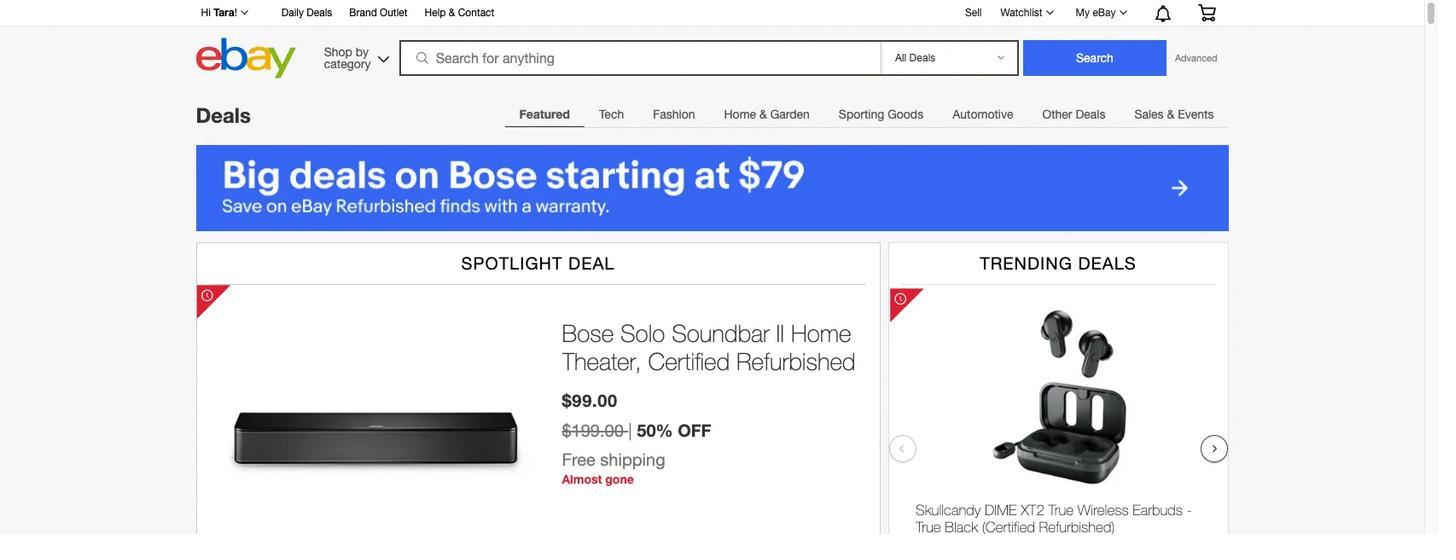 Task type: locate. For each thing, give the bounding box(es) containing it.
dime
[[985, 502, 1017, 519]]

deals
[[307, 7, 332, 19], [196, 103, 251, 127], [1076, 108, 1106, 121], [1078, 253, 1137, 273]]

sporting
[[839, 108, 885, 121]]

(certified
[[982, 519, 1035, 534]]

featured tab list
[[505, 96, 1229, 131]]

|
[[629, 421, 632, 440]]

2 horizontal spatial &
[[1167, 108, 1175, 121]]

category
[[324, 57, 371, 70]]

& inside home & garden link
[[760, 108, 767, 121]]

certified
[[648, 348, 730, 376]]

black
[[945, 519, 978, 534]]

0 vertical spatial home
[[724, 108, 756, 121]]

home left garden
[[724, 108, 756, 121]]

advanced
[[1175, 53, 1218, 63]]

& inside help & contact link
[[449, 7, 455, 19]]

bose
[[562, 319, 614, 347]]

by
[[356, 45, 369, 58]]

sporting goods link
[[824, 97, 938, 131]]

-
[[1187, 502, 1192, 519]]

home up refurbished at the bottom right
[[791, 319, 851, 347]]

daily deals link
[[281, 4, 332, 23]]

deals inside 'link'
[[307, 7, 332, 19]]

other
[[1043, 108, 1073, 121]]

spotlight
[[461, 253, 563, 273]]

& left garden
[[760, 108, 767, 121]]

contact
[[458, 7, 495, 19]]

daily
[[281, 7, 304, 19]]

1 vertical spatial true
[[915, 519, 941, 534]]

sell link
[[958, 7, 990, 18]]

& right sales
[[1167, 108, 1175, 121]]

&
[[449, 7, 455, 19], [760, 108, 767, 121], [1167, 108, 1175, 121]]

$99.00
[[562, 390, 618, 411]]

home
[[724, 108, 756, 121], [791, 319, 851, 347]]

home inside featured "menu bar"
[[724, 108, 756, 121]]

& inside sales & events link
[[1167, 108, 1175, 121]]

bose solo soundbar ii home theater, certified refurbished link
[[562, 319, 863, 376]]

1 horizontal spatial &
[[760, 108, 767, 121]]

my ebay link
[[1067, 3, 1135, 23]]

1 horizontal spatial home
[[791, 319, 851, 347]]

& for garden
[[760, 108, 767, 121]]

0 horizontal spatial &
[[449, 7, 455, 19]]

true down the 'skullcandy'
[[915, 519, 941, 534]]

deals inside featured "menu bar"
[[1076, 108, 1106, 121]]

deals link
[[196, 103, 251, 127]]

brand outlet
[[349, 7, 408, 19]]

$199.00
[[562, 421, 624, 440]]

account navigation
[[192, 0, 1229, 26]]

& right help
[[449, 7, 455, 19]]

tech link
[[585, 97, 639, 131]]

true
[[1048, 502, 1073, 519], [915, 519, 941, 534]]

garden
[[771, 108, 810, 121]]

true up refurbished)
[[1048, 502, 1073, 519]]

featured
[[519, 107, 570, 121]]

None submit
[[1023, 40, 1167, 76]]

outlet
[[380, 7, 408, 19]]

& for events
[[1167, 108, 1175, 121]]

gone
[[605, 472, 634, 487]]

solo
[[621, 319, 665, 347]]

sporting goods
[[839, 108, 924, 121]]

ii
[[776, 319, 785, 347]]

off
[[678, 420, 711, 440]]

home & garden
[[724, 108, 810, 121]]

Search for anything text field
[[402, 42, 877, 74]]

your shopping cart image
[[1197, 4, 1217, 21]]

daily deals
[[281, 7, 332, 19]]

shop
[[324, 45, 352, 58]]

0 horizontal spatial home
[[724, 108, 756, 121]]

goods
[[888, 108, 924, 121]]

deals for other
[[1076, 108, 1106, 121]]

wireless
[[1077, 502, 1128, 519]]

1 vertical spatial home
[[791, 319, 851, 347]]

fashion link
[[639, 97, 710, 131]]

soundbar
[[672, 319, 770, 347]]

trending
[[980, 253, 1073, 273]]

1 horizontal spatial true
[[1048, 502, 1073, 519]]

my
[[1076, 7, 1090, 19]]

& for contact
[[449, 7, 455, 19]]



Task type: describe. For each thing, give the bounding box(es) containing it.
automotive link
[[938, 97, 1028, 131]]

hi
[[201, 7, 211, 19]]

deal
[[569, 253, 615, 273]]

ebay
[[1093, 7, 1116, 19]]

hi tara !
[[201, 6, 237, 19]]

sales & events
[[1135, 108, 1214, 121]]

refurbished
[[737, 348, 856, 376]]

xt2
[[1021, 502, 1044, 519]]

50%
[[637, 420, 673, 440]]

help & contact
[[425, 7, 495, 19]]

none submit inside shop by category banner
[[1023, 40, 1167, 76]]

brand
[[349, 7, 377, 19]]

shipping
[[600, 450, 665, 469]]

help & contact link
[[425, 4, 495, 23]]

featured menu bar
[[505, 96, 1229, 131]]

skullcandy
[[915, 502, 981, 519]]

other deals
[[1043, 108, 1106, 121]]

skullcandy dime xt2 true wireless earbuds - true black (certified refurbished)
[[915, 502, 1192, 534]]

home & garden link
[[710, 97, 824, 131]]

my ebay
[[1076, 7, 1116, 19]]

help
[[425, 7, 446, 19]]

brand outlet link
[[349, 4, 408, 23]]

home inside bose solo soundbar ii home theater, certified refurbished
[[791, 319, 851, 347]]

trending deals
[[980, 253, 1137, 273]]

deals for trending
[[1078, 253, 1137, 273]]

spotlight deal
[[461, 253, 615, 273]]

tech
[[599, 108, 624, 121]]

!
[[234, 7, 237, 19]]

shop by category button
[[316, 38, 393, 75]]

watchlist
[[1001, 7, 1043, 19]]

events
[[1178, 108, 1214, 121]]

free
[[562, 450, 596, 469]]

automotive
[[953, 108, 1014, 121]]

0 vertical spatial true
[[1048, 502, 1073, 519]]

tara
[[214, 6, 234, 19]]

sell
[[965, 7, 982, 18]]

deals for daily
[[307, 7, 332, 19]]

shop by category
[[324, 45, 371, 70]]

other deals link
[[1028, 97, 1120, 131]]

big deals on bose starting at $79 save on ebay refurished finds with a warranty. image
[[196, 145, 1229, 231]]

$199.00 | 50% off
[[562, 420, 711, 440]]

watchlist link
[[991, 3, 1061, 23]]

fashion
[[653, 108, 695, 121]]

refurbished)
[[1039, 519, 1115, 534]]

featured link
[[505, 97, 585, 131]]

skullcandy dime xt2 true wireless earbuds - true black (certified refurbished) link
[[915, 502, 1203, 534]]

almost
[[562, 472, 602, 487]]

earbuds
[[1132, 502, 1183, 519]]

sales & events link
[[1120, 97, 1229, 131]]

bose solo soundbar ii home theater, certified refurbished
[[562, 319, 856, 376]]

0 horizontal spatial true
[[915, 519, 941, 534]]

free shipping almost gone
[[562, 450, 665, 487]]

advanced link
[[1167, 41, 1226, 75]]

theater,
[[562, 348, 642, 376]]

shop by category banner
[[192, 0, 1229, 83]]

sales
[[1135, 108, 1164, 121]]



Task type: vqa. For each thing, say whether or not it's contained in the screenshot.
left Cream
no



